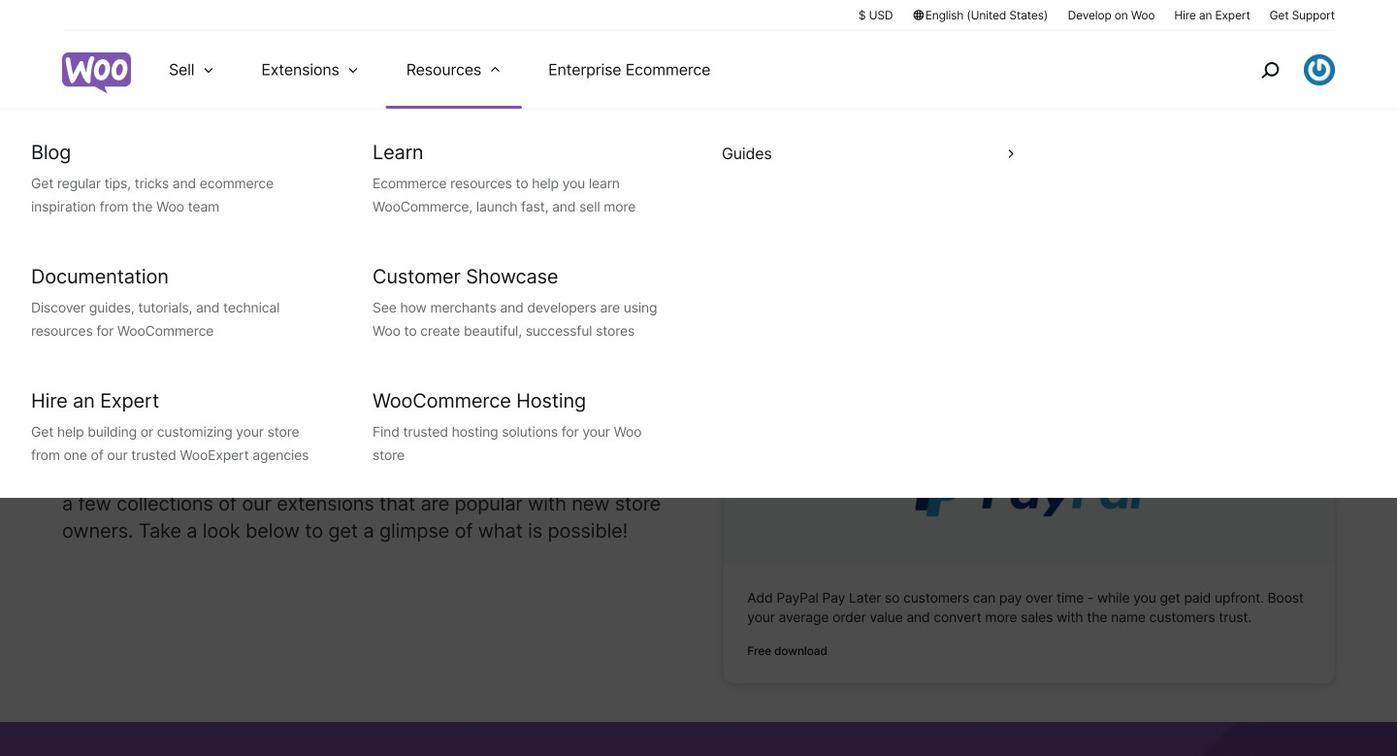 Task type: describe. For each thing, give the bounding box(es) containing it.
open account menu image
[[1305, 54, 1336, 85]]

search image
[[1255, 54, 1286, 85]]



Task type: locate. For each thing, give the bounding box(es) containing it.
service navigation menu element
[[1220, 38, 1336, 101]]



